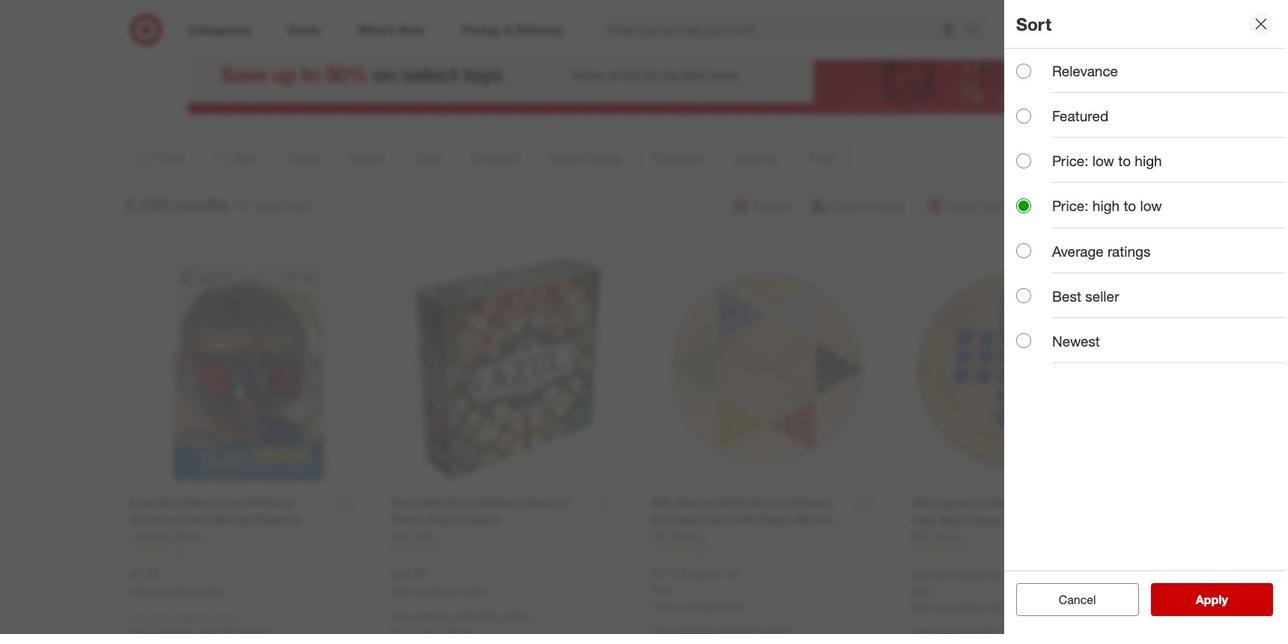 Task type: describe. For each thing, give the bounding box(es) containing it.
$34.99
[[391, 566, 427, 581]]

glass
[[627, 1, 657, 16]]

when inside the $7.99 when purchased online
[[130, 586, 154, 597]]

orders*
[[500, 611, 534, 623]]

13
[[698, 544, 708, 555]]

sort
[[1016, 13, 1051, 34]]

newest
[[1052, 332, 1100, 350]]

to for low
[[1124, 197, 1136, 215]]

14
[[177, 544, 187, 555]]

best
[[1052, 287, 1081, 305]]

ratings
[[1108, 242, 1151, 260]]

search
[[959, 24, 995, 39]]

$35 for orders*
[[480, 611, 497, 623]]

search button
[[959, 13, 995, 49]]

1 horizontal spatial high
[[1135, 152, 1162, 169]]

toys
[[660, 1, 684, 16]]

toys"
[[288, 198, 314, 213]]

reg for $31.49
[[690, 568, 706, 580]]

with for shipping
[[458, 611, 477, 623]]

3 link
[[391, 543, 622, 556]]

0 horizontal spatial low
[[1093, 152, 1114, 169]]

featured
[[1052, 107, 1109, 124]]

purchased inside $31.49 reg $37.49 sale when purchased online
[[677, 601, 720, 612]]

results
[[173, 194, 228, 215]]

$20.99
[[912, 567, 948, 582]]

$7.99
[[130, 566, 160, 581]]

apply button
[[1151, 583, 1273, 616]]

14 link
[[130, 543, 361, 556]]

ships
[[151, 612, 172, 623]]

cancel
[[1059, 592, 1096, 607]]

$35.99
[[969, 568, 1001, 581]]

best seller
[[1052, 287, 1119, 305]]

online inside $34.99 when purchased online
[[462, 586, 486, 597]]

apply
[[1196, 592, 1228, 607]]

$31.49 reg $37.49 sale when purchased online
[[652, 566, 747, 612]]

/
[[620, 1, 624, 16]]

purchased inside $34.99 when purchased online
[[417, 586, 460, 597]]

free shipping with $35 orders*
[[391, 611, 534, 623]]



Task type: locate. For each thing, give the bounding box(es) containing it.
reg down 9
[[951, 568, 966, 581]]

online up orders
[[201, 586, 225, 597]]

high down price: low to high
[[1093, 197, 1120, 215]]

1 horizontal spatial sale
[[912, 584, 933, 597]]

purchased inside $20.99 reg $35.99 sale when purchased online
[[938, 602, 981, 613]]

online inside $31.49 reg $37.49 sale when purchased online
[[723, 601, 747, 612]]

when down $7.99 at the bottom of the page
[[130, 586, 154, 597]]

purchased down $37.49
[[677, 601, 720, 612]]

sort dialog
[[1004, 0, 1285, 634]]

average
[[1052, 242, 1104, 260]]

0 vertical spatial low
[[1093, 152, 1114, 169]]

online up free shipping with $35 orders*
[[462, 586, 486, 597]]

$34.99 when purchased online
[[391, 566, 486, 597]]

0 vertical spatial high
[[1135, 152, 1162, 169]]

$35 for orders
[[194, 612, 208, 623]]

$37.49
[[709, 568, 740, 580]]

low up price: high to low
[[1093, 152, 1114, 169]]

0 horizontal spatial $35
[[194, 612, 208, 623]]

only ships with $35 orders
[[130, 612, 237, 623]]

when down $34.99
[[391, 586, 414, 597]]

sale inside $20.99 reg $35.99 sale when purchased online
[[912, 584, 933, 597]]

1 horizontal spatial $35
[[480, 611, 497, 623]]

0 horizontal spatial high
[[1093, 197, 1120, 215]]

advertisement region
[[188, 39, 1086, 114]]

when inside $34.99 when purchased online
[[391, 586, 414, 597]]

reg inside $31.49 reg $37.49 sale when purchased online
[[690, 568, 706, 580]]

$31.49
[[652, 566, 687, 581]]

to up price: high to low
[[1118, 152, 1131, 169]]

1 vertical spatial to
[[1124, 197, 1136, 215]]

2 price: from the top
[[1052, 197, 1089, 215]]

with right ships
[[175, 612, 192, 623]]

seller
[[1085, 287, 1119, 305]]

toys / glass toys (3,134)
[[593, 1, 724, 16]]

reg
[[690, 568, 706, 580], [951, 568, 966, 581]]

price: for price: low to high
[[1052, 152, 1089, 169]]

reg for $20.99
[[951, 568, 966, 581]]

price:
[[1052, 152, 1089, 169], [1052, 197, 1089, 215]]

sale down $20.99
[[912, 584, 933, 597]]

to up the "ratings"
[[1124, 197, 1136, 215]]

when down $31.49
[[652, 601, 675, 612]]

low
[[1093, 152, 1114, 169], [1140, 197, 1162, 215]]

"glass
[[252, 198, 285, 213]]

sale
[[652, 583, 672, 596], [912, 584, 933, 597]]

online down the $35.99
[[983, 602, 1007, 613]]

9 link
[[912, 544, 1144, 557]]

price: for price: high to low
[[1052, 197, 1089, 215]]

purchased
[[156, 586, 199, 597], [417, 586, 460, 597], [677, 601, 720, 612], [938, 602, 981, 613]]

price: up average
[[1052, 197, 1089, 215]]

$35 left orders*
[[480, 611, 497, 623]]

to for high
[[1118, 152, 1131, 169]]

None radio
[[1016, 63, 1031, 78], [1016, 198, 1031, 213], [1016, 289, 1031, 304], [1016, 63, 1031, 78], [1016, 198, 1031, 213], [1016, 289, 1031, 304]]

online inside $20.99 reg $35.99 sale when purchased online
[[983, 602, 1007, 613]]

for
[[234, 198, 249, 213]]

sale inside $31.49 reg $37.49 sale when purchased online
[[652, 583, 672, 596]]

when inside $31.49 reg $37.49 sale when purchased online
[[652, 601, 675, 612]]

high
[[1135, 152, 1162, 169], [1093, 197, 1120, 215]]

1 horizontal spatial reg
[[951, 568, 966, 581]]

sale down $31.49
[[652, 583, 672, 596]]

3
[[437, 544, 442, 555]]

1 vertical spatial high
[[1093, 197, 1120, 215]]

orders
[[211, 612, 237, 623]]

$35 left orders
[[194, 612, 208, 623]]

with for ships
[[175, 612, 192, 623]]

13 link
[[652, 543, 882, 556]]

toys link
[[593, 1, 617, 16]]

reg inside $20.99 reg $35.99 sale when purchased online
[[951, 568, 966, 581]]

when
[[130, 586, 154, 597], [391, 586, 414, 597], [652, 601, 675, 612], [912, 602, 936, 613]]

relevance
[[1052, 62, 1118, 79]]

1 horizontal spatial with
[[458, 611, 477, 623]]

free
[[391, 611, 412, 623]]

3,134 results for "glass toys"
[[125, 194, 314, 215]]

$20.99 reg $35.99 sale when purchased online
[[912, 567, 1007, 613]]

low up the "ratings"
[[1140, 197, 1162, 215]]

sale for $20.99
[[912, 584, 933, 597]]

with
[[458, 611, 477, 623], [175, 612, 192, 623]]

online inside the $7.99 when purchased online
[[201, 586, 225, 597]]

$35
[[480, 611, 497, 623], [194, 612, 208, 623]]

0 horizontal spatial with
[[175, 612, 192, 623]]

online
[[201, 586, 225, 597], [462, 586, 486, 597], [723, 601, 747, 612], [983, 602, 1007, 613]]

price: low to high
[[1052, 152, 1162, 169]]

9
[[959, 545, 964, 556]]

reg down 13
[[690, 568, 706, 580]]

with right shipping
[[458, 611, 477, 623]]

when down $20.99
[[912, 602, 936, 613]]

0 horizontal spatial sale
[[652, 583, 672, 596]]

cancel button
[[1016, 583, 1139, 616]]

toys
[[593, 1, 617, 16]]

1 horizontal spatial low
[[1140, 197, 1162, 215]]

(3,134)
[[687, 1, 724, 16]]

only
[[130, 612, 149, 623]]

high up price: high to low
[[1135, 152, 1162, 169]]

price: high to low
[[1052, 197, 1162, 215]]

What can we help you find? suggestions appear below search field
[[599, 13, 969, 46]]

purchased up "only ships with $35 orders"
[[156, 586, 199, 597]]

shipping
[[415, 611, 455, 623]]

1 vertical spatial price:
[[1052, 197, 1089, 215]]

when inside $20.99 reg $35.99 sale when purchased online
[[912, 602, 936, 613]]

purchased up shipping
[[417, 586, 460, 597]]

0 vertical spatial to
[[1118, 152, 1131, 169]]

sale for $31.49
[[652, 583, 672, 596]]

price: down sponsored
[[1052, 152, 1089, 169]]

None radio
[[1016, 108, 1031, 123], [1016, 153, 1031, 168], [1016, 243, 1031, 258], [1016, 334, 1031, 349], [1016, 108, 1031, 123], [1016, 153, 1031, 168], [1016, 243, 1031, 258], [1016, 334, 1031, 349]]

average ratings
[[1052, 242, 1151, 260]]

0 horizontal spatial reg
[[690, 568, 706, 580]]

0 vertical spatial price:
[[1052, 152, 1089, 169]]

to
[[1118, 152, 1131, 169], [1124, 197, 1136, 215]]

online down $37.49
[[723, 601, 747, 612]]

sponsored
[[1042, 114, 1086, 126]]

1 price: from the top
[[1052, 152, 1089, 169]]

purchased inside the $7.99 when purchased online
[[156, 586, 199, 597]]

3,134
[[125, 194, 168, 215]]

$7.99 when purchased online
[[130, 566, 225, 597]]

1 vertical spatial low
[[1140, 197, 1162, 215]]

purchased down the $35.99
[[938, 602, 981, 613]]



Task type: vqa. For each thing, say whether or not it's contained in the screenshot.
option
yes



